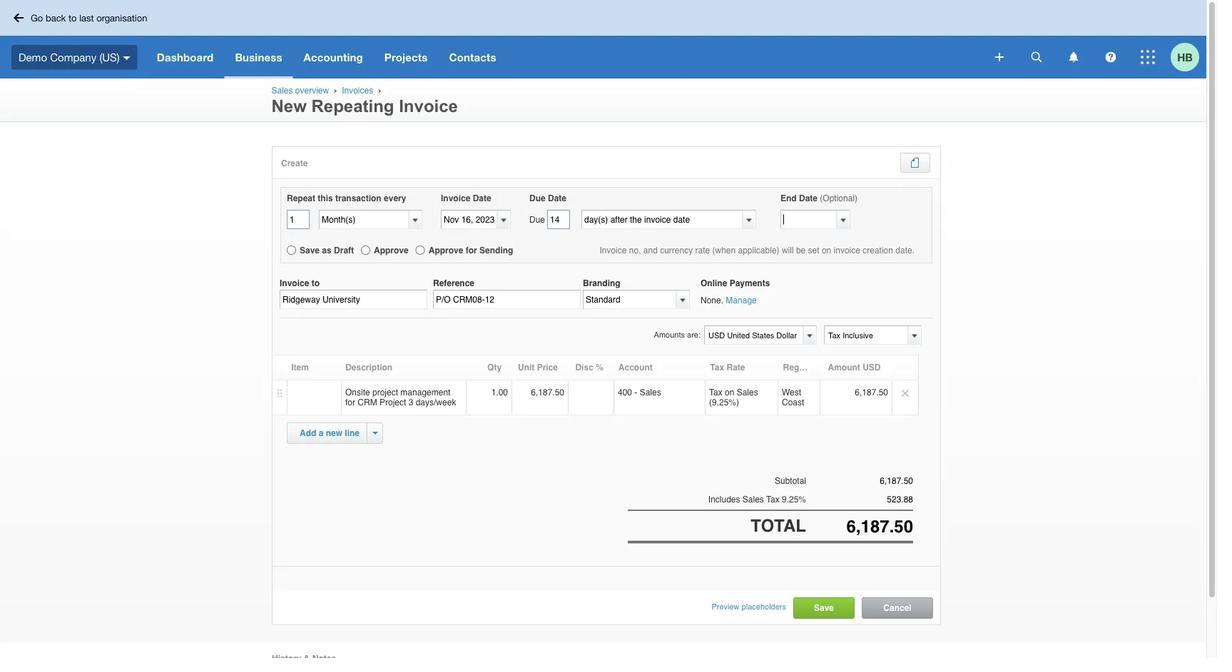 Task type: describe. For each thing, give the bounding box(es) containing it.
invoice inside sales overview › invoices › new repeating invoice
[[399, 97, 458, 116]]

save as draft
[[300, 245, 354, 255]]

3
[[409, 398, 413, 408]]

date.
[[896, 245, 915, 255]]

1 vertical spatial to
[[312, 278, 320, 288]]

2 vertical spatial tax
[[767, 494, 780, 504]]

set
[[808, 245, 820, 255]]

add a new line
[[300, 428, 360, 438]]

date for end
[[799, 193, 818, 203]]

item
[[291, 363, 309, 373]]

400
[[618, 388, 632, 398]]

be
[[796, 245, 806, 255]]

organisation
[[97, 12, 147, 23]]

manage link
[[726, 296, 757, 306]]

tax for tax on sales (9.25%)
[[709, 388, 723, 398]]

2 › from the left
[[378, 86, 381, 95]]

disc %
[[576, 363, 604, 373]]

(when
[[713, 245, 736, 255]]

go
[[31, 12, 43, 23]]

project
[[373, 388, 398, 398]]

9.25%
[[782, 494, 806, 504]]

none. manage
[[701, 296, 757, 306]]

online
[[701, 278, 728, 288]]

as
[[322, 245, 332, 255]]

create
[[281, 158, 308, 168]]

none.
[[701, 296, 724, 306]]

creation
[[863, 245, 894, 255]]

Due Date text field
[[547, 210, 570, 229]]

1 › from the left
[[334, 86, 337, 95]]

tax rate
[[710, 363, 745, 373]]

to inside banner
[[68, 12, 77, 23]]

repeat
[[287, 193, 315, 203]]

manage
[[726, 296, 757, 306]]

company
[[50, 51, 97, 63]]

sales right -
[[640, 388, 661, 398]]

demo company (us)
[[19, 51, 120, 63]]

(optional)
[[820, 193, 858, 203]]

sales inside tax on sales (9.25%)
[[737, 388, 758, 398]]

placeholders
[[742, 602, 787, 611]]

more add line options... image
[[373, 432, 378, 435]]

crm
[[358, 398, 377, 408]]

coast
[[782, 398, 805, 408]]

add a new line link
[[291, 423, 368, 443]]

preview placeholders link
[[712, 597, 787, 616]]

payments
[[730, 278, 770, 288]]

cancel
[[884, 603, 912, 613]]

invoices
[[342, 86, 373, 96]]

invoice                                                                date
[[441, 193, 492, 203]]

sending
[[480, 245, 513, 255]]

svg image
[[123, 56, 130, 60]]

end
[[781, 193, 797, 203]]

invoice to
[[280, 278, 320, 288]]

a
[[319, 428, 324, 438]]

400 - sales
[[618, 388, 661, 398]]

date for due
[[548, 193, 567, 203]]

end date (optional)
[[781, 193, 858, 203]]

project
[[380, 398, 406, 408]]

are:
[[687, 330, 701, 339]]

currency
[[660, 245, 693, 255]]

includes sales tax 9.25%
[[709, 494, 806, 504]]

approve for sending
[[429, 245, 513, 255]]

invoice no.                                                            and currency rate (when applicable)                                                          will be set on invoice creation date.
[[600, 245, 915, 255]]

overview
[[295, 86, 329, 96]]

delete line item image
[[893, 380, 919, 406]]

west coast
[[782, 388, 805, 408]]

amounts
[[654, 330, 685, 339]]

demo company (us) button
[[0, 36, 146, 79]]

disc
[[576, 363, 594, 373]]

banner containing dashboard
[[0, 0, 1207, 79]]

price
[[537, 363, 558, 373]]

rate
[[695, 245, 710, 255]]

transaction
[[335, 193, 382, 203]]

new
[[326, 428, 343, 438]]

preview
[[712, 602, 740, 611]]

usd
[[863, 363, 881, 373]]

invoice for invoice to
[[280, 278, 309, 288]]

sales inside sales overview › invoices › new repeating invoice
[[272, 86, 293, 96]]

dashboard link
[[146, 36, 224, 79]]

invoice
[[834, 245, 861, 255]]

amount
[[828, 363, 861, 373]]

(9.25%)
[[709, 398, 739, 408]]



Task type: locate. For each thing, give the bounding box(es) containing it.
1 horizontal spatial for
[[466, 245, 477, 255]]

preview placeholders
[[712, 602, 787, 611]]

draft
[[334, 245, 354, 255]]

amount usd
[[828, 363, 881, 373]]

invoice for invoice                                                                date
[[441, 193, 471, 203]]

1 horizontal spatial 6,187.50
[[855, 388, 889, 398]]

on
[[822, 245, 832, 255], [725, 388, 735, 398]]

due for due date
[[530, 193, 546, 203]]

on right set
[[822, 245, 832, 255]]

dashboard
[[157, 51, 214, 64]]

days/week
[[416, 398, 456, 408]]

invoice down "save as draft" radio
[[280, 278, 309, 288]]

repeating
[[312, 97, 394, 116]]

region
[[783, 363, 812, 373]]

-
[[635, 388, 638, 398]]

this
[[318, 193, 333, 203]]

back
[[46, 12, 66, 23]]

on down 'tax rate'
[[725, 388, 735, 398]]

invoice left no.
[[600, 245, 627, 255]]

tax left 9.25%
[[767, 494, 780, 504]]

Approve for Sending radio
[[416, 246, 425, 255]]

1 vertical spatial due
[[530, 214, 545, 224]]

subtotal
[[775, 476, 806, 486]]

navigation
[[146, 36, 986, 79]]

1 horizontal spatial ›
[[378, 86, 381, 95]]

Approve radio
[[361, 246, 370, 255]]

tax down 'tax rate'
[[709, 388, 723, 398]]

1 6,187.50 from the left
[[531, 388, 565, 398]]

0 horizontal spatial approve
[[374, 245, 409, 255]]

2 6,187.50 from the left
[[855, 388, 889, 398]]

every
[[384, 193, 406, 203]]

west
[[782, 388, 802, 398]]

for left the sending
[[466, 245, 477, 255]]

approve for approve
[[374, 245, 409, 255]]

date for invoice
[[473, 193, 492, 203]]

2 due from the top
[[530, 214, 545, 224]]

approve right approve for sending option
[[429, 245, 463, 255]]

6,187.50 down the price
[[531, 388, 565, 398]]

unit price
[[518, 363, 558, 373]]

tax inside tax on sales (9.25%)
[[709, 388, 723, 398]]

(us)
[[99, 51, 120, 63]]

1 approve from the left
[[374, 245, 409, 255]]

0 horizontal spatial date
[[473, 193, 492, 203]]

6,187.50 down usd
[[855, 388, 889, 398]]

business button
[[224, 36, 293, 79]]

navigation containing dashboard
[[146, 36, 986, 79]]

business
[[235, 51, 282, 64]]

sales right includes
[[743, 494, 764, 504]]

%
[[596, 363, 604, 373]]

None text field
[[287, 210, 310, 229], [320, 211, 409, 228], [582, 211, 743, 228], [782, 211, 837, 228], [280, 290, 428, 309], [705, 326, 801, 344], [825, 326, 921, 344], [806, 495, 914, 505], [287, 210, 310, 229], [320, 211, 409, 228], [582, 211, 743, 228], [782, 211, 837, 228], [280, 290, 428, 309], [705, 326, 801, 344], [825, 326, 921, 344], [806, 495, 914, 505]]

date up due date text box
[[548, 193, 567, 203]]

sales down "rate"
[[737, 388, 758, 398]]

0 horizontal spatial 6,187.50
[[531, 388, 565, 398]]

no.
[[629, 245, 641, 255]]

accounting
[[304, 51, 363, 64]]

will
[[782, 245, 794, 255]]

description
[[346, 363, 393, 373]]

sales overview › invoices › new repeating invoice
[[272, 86, 458, 116]]

1 vertical spatial on
[[725, 388, 735, 398]]

to down save as draft
[[312, 278, 320, 288]]

due right 'invoice                                                                date'
[[530, 193, 546, 203]]

Invoice                                                                Date text field
[[442, 211, 497, 228]]

0 vertical spatial save
[[300, 245, 320, 255]]

None text field
[[584, 291, 677, 308], [806, 476, 914, 486], [806, 516, 914, 536], [584, 291, 677, 308], [806, 476, 914, 486], [806, 516, 914, 536]]

save inside button
[[814, 603, 834, 613]]

svg image
[[14, 13, 24, 22], [1141, 50, 1155, 64], [1032, 52, 1042, 62], [1069, 52, 1079, 62], [1106, 52, 1117, 62], [996, 53, 1004, 61]]

includes
[[709, 494, 740, 504]]

due left due date text box
[[530, 214, 545, 224]]

Save as Draft radio
[[287, 246, 296, 255]]

1 horizontal spatial to
[[312, 278, 320, 288]]

0 horizontal spatial to
[[68, 12, 77, 23]]

› left the invoices
[[334, 86, 337, 95]]

onsite
[[345, 388, 370, 398]]

0 horizontal spatial save
[[300, 245, 320, 255]]

invoice up invoice                                                                date text field
[[441, 193, 471, 203]]

management
[[401, 388, 451, 398]]

2 date from the left
[[548, 193, 567, 203]]

0 horizontal spatial ›
[[334, 86, 337, 95]]

date up invoice                                                                date text field
[[473, 193, 492, 203]]

svg image inside go back to last organisation link
[[14, 13, 24, 22]]

tax for tax rate
[[710, 363, 725, 373]]

to left last
[[68, 12, 77, 23]]

line
[[345, 428, 360, 438]]

› right invoices link
[[378, 86, 381, 95]]

approve
[[374, 245, 409, 255], [429, 245, 463, 255]]

1 horizontal spatial approve
[[429, 245, 463, 255]]

qty
[[488, 363, 502, 373]]

0 horizontal spatial for
[[345, 398, 355, 408]]

2 horizontal spatial date
[[799, 193, 818, 203]]

rate
[[727, 363, 745, 373]]

save right placeholders
[[814, 603, 834, 613]]

approve right approve option
[[374, 245, 409, 255]]

invoice for invoice no.                                                            and currency rate (when applicable)                                                          will be set on invoice creation date.
[[600, 245, 627, 255]]

3 date from the left
[[799, 193, 818, 203]]

projects
[[385, 51, 428, 64]]

save button
[[794, 598, 854, 618]]

reference
[[433, 278, 475, 288]]

tax left "rate"
[[710, 363, 725, 373]]

applicable)
[[738, 245, 780, 255]]

0 vertical spatial for
[[466, 245, 477, 255]]

tax on sales (9.25%)
[[709, 388, 758, 408]]

due for due
[[530, 214, 545, 224]]

invoices link
[[342, 86, 373, 96]]

go back to last organisation link
[[9, 6, 156, 29]]

1 horizontal spatial save
[[814, 603, 834, 613]]

1 horizontal spatial on
[[822, 245, 832, 255]]

due
[[530, 193, 546, 203], [530, 214, 545, 224]]

banner
[[0, 0, 1207, 79]]

hb button
[[1171, 36, 1207, 79]]

0 vertical spatial on
[[822, 245, 832, 255]]

save left as
[[300, 245, 320, 255]]

1 vertical spatial for
[[345, 398, 355, 408]]

approve for approve for sending
[[429, 245, 463, 255]]

0 vertical spatial to
[[68, 12, 77, 23]]

1 date from the left
[[473, 193, 492, 203]]

contacts button
[[439, 36, 507, 79]]

last
[[79, 12, 94, 23]]

hb
[[1178, 51, 1193, 64]]

0 horizontal spatial on
[[725, 388, 735, 398]]

go back to last organisation
[[31, 12, 147, 23]]

save for save
[[814, 603, 834, 613]]

1 vertical spatial save
[[814, 603, 834, 613]]

demo
[[19, 51, 47, 63]]

0 vertical spatial due
[[530, 193, 546, 203]]

and
[[644, 245, 658, 255]]

0 vertical spatial tax
[[710, 363, 725, 373]]

contacts
[[449, 51, 496, 64]]

for inside onsite project management for crm project 3 days/week
[[345, 398, 355, 408]]

amounts are:
[[654, 330, 701, 339]]

due date
[[530, 193, 567, 203]]

new
[[272, 97, 307, 116]]

1 vertical spatial tax
[[709, 388, 723, 398]]

for left crm
[[345, 398, 355, 408]]

2 approve from the left
[[429, 245, 463, 255]]

sales up new
[[272, 86, 293, 96]]

sales
[[272, 86, 293, 96], [640, 388, 661, 398], [737, 388, 758, 398], [743, 494, 764, 504]]

invoice
[[399, 97, 458, 116], [441, 193, 471, 203], [600, 245, 627, 255], [280, 278, 309, 288]]

save
[[300, 245, 320, 255], [814, 603, 834, 613]]

6,187.50
[[531, 388, 565, 398], [855, 388, 889, 398]]

accounting button
[[293, 36, 374, 79]]

date
[[473, 193, 492, 203], [548, 193, 567, 203], [799, 193, 818, 203]]

invoice down projects dropdown button
[[399, 97, 458, 116]]

on inside tax on sales (9.25%)
[[725, 388, 735, 398]]

branding
[[583, 278, 621, 288]]

add
[[300, 428, 316, 438]]

1.00
[[491, 388, 508, 398]]

navigation inside banner
[[146, 36, 986, 79]]

projects button
[[374, 36, 439, 79]]

1 horizontal spatial date
[[548, 193, 567, 203]]

Reference text field
[[433, 290, 581, 309]]

1 due from the top
[[530, 193, 546, 203]]

for
[[466, 245, 477, 255], [345, 398, 355, 408]]

onsite project management for crm project 3 days/week
[[345, 388, 456, 408]]

repeat this transaction every
[[287, 193, 406, 203]]

unit
[[518, 363, 535, 373]]

save for save as draft
[[300, 245, 320, 255]]

date right end
[[799, 193, 818, 203]]

total
[[751, 516, 806, 535]]



Task type: vqa. For each thing, say whether or not it's contained in the screenshot.
text box
yes



